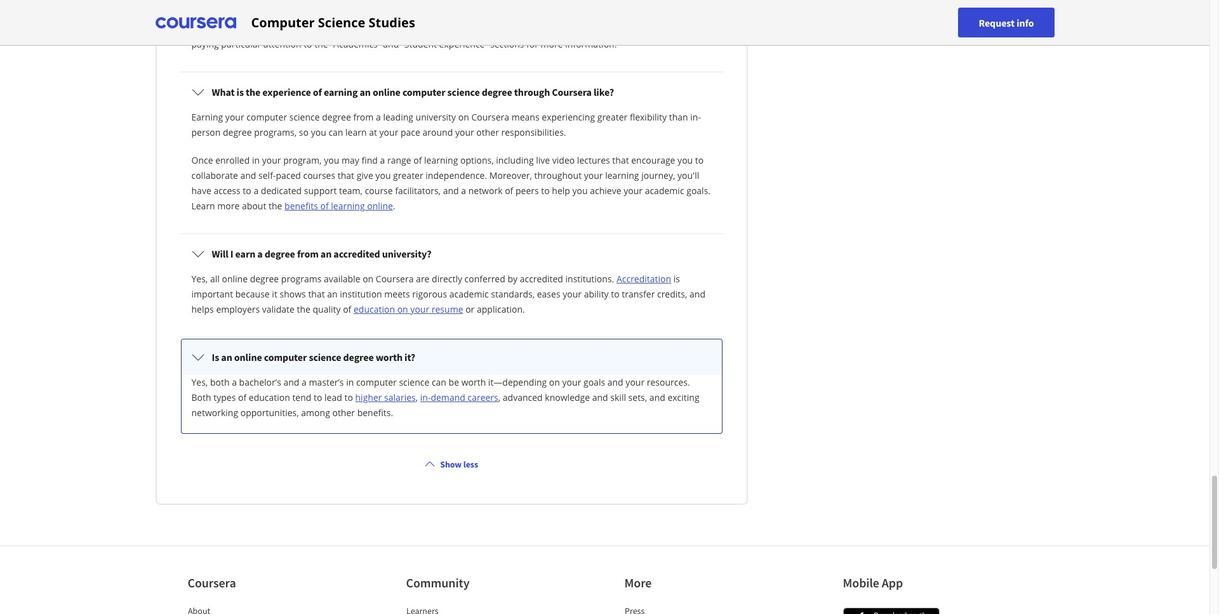 Task type: describe. For each thing, give the bounding box(es) containing it.
"student
[[401, 38, 437, 50]]

what is the experience of earning an online computer science degree through coursera like?
[[212, 86, 614, 98]]

program
[[291, 23, 328, 35]]

request info
[[979, 16, 1034, 29]]

studies
[[369, 14, 415, 31]]

be inside beyond your larger goals, consider what you'll learn and how you'll learn it, as those factors can be important when it comes to determining the best program for you. take time to review the various computer science degree options on coursera, paying particular attention to the "academics" and "student experience" sections for more information.
[[587, 8, 598, 20]]

computer science studies
[[251, 14, 415, 31]]

time
[[386, 23, 405, 35]]

exciting
[[668, 392, 700, 404]]

to down program on the top of page
[[304, 38, 312, 50]]

computer inside earning your computer science degree from a leading university on coursera means experiencing greater flexibility than in- person degree programs, so you can learn at your pace around your other responsibilities.
[[247, 111, 287, 123]]

education on your resume or application.
[[354, 304, 525, 316]]

you inside earning your computer science degree from a leading university on coursera means experiencing greater flexibility than in- person degree programs, so you can learn at your pace around your other responsibilities.
[[311, 126, 326, 138]]

rigorous
[[412, 288, 447, 300]]

responsibilities.
[[501, 126, 566, 138]]

online right all
[[222, 273, 248, 285]]

1 horizontal spatial accredited
[[520, 273, 563, 285]]

information.
[[565, 38, 617, 50]]

achieve
[[590, 185, 621, 197]]

more inside beyond your larger goals, consider what you'll learn and how you'll learn it, as those factors can be important when it comes to determining the best program for you. take time to review the various computer science degree options on coursera, paying particular attention to the "academics" and "student experience" sections for more information.
[[541, 38, 563, 50]]

of inside is important because it shows that an institution meets rigorous academic standards, eases your ability to transfer credits, and helps employers validate the quality of
[[343, 304, 351, 316]]

less
[[463, 459, 478, 471]]

bachelor's
[[239, 377, 281, 389]]

degree up master's on the bottom of page
[[343, 351, 374, 364]]

education on your resume link
[[354, 304, 463, 316]]

a right find
[[380, 154, 385, 166]]

you up course
[[376, 170, 391, 182]]

from for a
[[353, 111, 374, 123]]

science
[[318, 14, 365, 31]]

to up paying
[[191, 23, 200, 35]]

it inside is important because it shows that an institution meets rigorous academic standards, eases your ability to transfer credits, and helps employers validate the quality of
[[272, 288, 277, 300]]

journey,
[[642, 170, 675, 182]]

of inside yes, both a bachelor's and a master's in computer science can be worth it—depending on your goals and your resources. both types of education tend to lead to
[[238, 392, 247, 404]]

important inside beyond your larger goals, consider what you'll learn and how you'll learn it, as those factors can be important when it comes to determining the best program for you. take time to review the various computer science degree options on coursera, paying particular attention to the "academics" and "student experience" sections for more information.
[[600, 8, 642, 20]]

a inside earning your computer science degree from a leading university on coursera means experiencing greater flexibility than in- person degree programs, so you can learn at your pace around your other responsibilities.
[[376, 111, 381, 123]]

will i earn a degree from an accredited university? button
[[181, 236, 722, 272]]

list item for community
[[406, 605, 514, 615]]

1 horizontal spatial education
[[354, 304, 395, 316]]

salaries
[[384, 392, 416, 404]]

than
[[669, 111, 688, 123]]

science up master's on the bottom of page
[[309, 351, 341, 364]]

accreditation link
[[617, 273, 671, 285]]

yes, all online degree programs available on coursera are directly conferred by accredited institutions. accreditation
[[191, 273, 671, 285]]

a up about
[[254, 185, 259, 197]]

degree inside beyond your larger goals, consider what you'll learn and how you'll learn it, as those factors can be important when it comes to determining the best program for you. take time to review the various computer science degree options on coursera, paying particular attention to the "academics" and "student experience" sections for more information.
[[571, 23, 600, 35]]

0 horizontal spatial learning
[[331, 200, 365, 212]]

other inside earning your computer science degree from a leading university on coursera means experiencing greater flexibility than in- person degree programs, so you can learn at your pace around your other responsibilities.
[[477, 126, 499, 138]]

degree up because
[[250, 273, 279, 285]]

you.
[[344, 23, 362, 35]]

greater inside earning your computer science degree from a leading university on coursera means experiencing greater flexibility than in- person degree programs, so you can learn at your pace around your other responsibilities.
[[597, 111, 628, 123]]

to right time
[[407, 23, 415, 35]]

access
[[214, 185, 241, 197]]

in inside yes, both a bachelor's and a master's in computer science can be worth it—depending on your goals and your resources. both types of education tend to lead to
[[346, 377, 354, 389]]

benefits of learning online link
[[285, 200, 393, 212]]

in-demand careers link
[[420, 392, 498, 404]]

and up tend
[[284, 377, 299, 389]]

and down independence.
[[443, 185, 459, 197]]

options,
[[460, 154, 494, 166]]

program,
[[283, 154, 322, 166]]

1 , from the left
[[416, 392, 418, 404]]

a down independence.
[[461, 185, 466, 197]]

coursera image
[[155, 12, 236, 33]]

greater inside once enrolled in your program, you may find a range of learning options, including live video lectures that encourage you to collaborate and self-paced courses that give you greater independence. moreover, throughout your learning journey, you'll have access to a dedicated support team, course facilitators, and a network of peers to help you achieve your academic goals. learn more about the
[[393, 170, 423, 182]]

on inside beyond your larger goals, consider what you'll learn and how you'll learn it, as those factors can be important when it comes to determining the best program for you. take time to review the various computer science degree options on coursera, paying particular attention to the "academics" and "student experience" sections for more information.
[[636, 23, 647, 35]]

on inside earning your computer science degree from a leading university on coursera means experiencing greater flexibility than in- person degree programs, so you can learn at your pace around your other responsibilities.
[[458, 111, 469, 123]]

conferred
[[465, 273, 505, 285]]

knowledge
[[545, 392, 590, 404]]

online up leading
[[373, 86, 401, 98]]

so
[[299, 126, 309, 138]]

paying
[[191, 38, 219, 50]]

1 horizontal spatial for
[[527, 38, 539, 50]]

0 vertical spatial learning
[[424, 154, 458, 166]]

institution
[[340, 288, 382, 300]]

computer up bachelor's
[[264, 351, 307, 364]]

programs
[[281, 273, 322, 285]]

will
[[212, 248, 228, 260]]

learn inside earning your computer science degree from a leading university on coursera means experiencing greater flexibility than in- person degree programs, so you can learn at your pace around your other responsibilities.
[[346, 126, 367, 138]]

higher
[[355, 392, 382, 404]]

demand
[[431, 392, 465, 404]]

to right lead
[[345, 392, 353, 404]]

paced
[[276, 170, 301, 182]]

earning your computer science degree from a leading university on coursera means experiencing greater flexibility than in- person degree programs, so you can learn at your pace around your other responsibilities.
[[191, 111, 701, 138]]

academic inside is important because it shows that an institution meets rigorous academic standards, eases your ability to transfer credits, and helps employers validate the quality of
[[449, 288, 489, 300]]

on up institution at the top of page
[[363, 273, 374, 285]]

a inside dropdown button
[[257, 248, 263, 260]]

2 horizontal spatial learn
[[469, 8, 490, 20]]

"academics"
[[330, 38, 381, 50]]

what
[[337, 8, 358, 20]]

0 horizontal spatial in-
[[420, 392, 431, 404]]

from for an
[[297, 248, 319, 260]]

science up earning your computer science degree from a leading university on coursera means experiencing greater flexibility than in- person degree programs, so you can learn at your pace around your other responsibilities.
[[447, 86, 480, 98]]

show
[[440, 459, 462, 471]]

university?
[[382, 248, 432, 260]]

important inside is important because it shows that an institution meets rigorous academic standards, eases your ability to transfer credits, and helps employers validate the quality of
[[191, 288, 233, 300]]

0 horizontal spatial for
[[330, 23, 342, 35]]

degree left through
[[482, 86, 512, 98]]

a up tend
[[302, 377, 307, 389]]

goals
[[584, 377, 605, 389]]

you'll
[[678, 170, 699, 182]]

will i earn a degree from an accredited university?
[[212, 248, 432, 260]]

employers
[[216, 304, 260, 316]]

the up experience"
[[447, 23, 461, 35]]

peers
[[516, 185, 539, 197]]

including
[[496, 154, 534, 166]]

can inside earning your computer science degree from a leading university on coursera means experiencing greater flexibility than in- person degree programs, so you can learn at your pace around your other responsibilities.
[[329, 126, 343, 138]]

of down support at left
[[320, 200, 329, 212]]

means
[[512, 111, 540, 123]]

once enrolled in your program, you may find a range of learning options, including live video lectures that encourage you to collaborate and self-paced courses that give you greater independence. moreover, throughout your learning journey, you'll have access to a dedicated support team, course facilitators, and a network of peers to help you achieve your academic goals. learn more about the
[[191, 154, 711, 212]]

or
[[466, 304, 475, 316]]

dedicated
[[261, 185, 302, 197]]

earning
[[191, 111, 223, 123]]

particular
[[221, 38, 261, 50]]

benefits
[[285, 200, 318, 212]]

consider
[[299, 8, 335, 20]]

various
[[463, 23, 494, 35]]

can inside beyond your larger goals, consider what you'll learn and how you'll learn it, as those factors can be important when it comes to determining the best program for you. take time to review the various computer science degree options on coursera, paying particular attention to the "academics" and "student experience" sections for more information.
[[570, 8, 585, 20]]

once
[[191, 154, 213, 166]]

, advanced knowledge and skill sets, and exciting networking opportunities, among other benefits.
[[191, 392, 700, 419]]

on down meets
[[397, 304, 408, 316]]

list item for coursera
[[188, 605, 296, 615]]

live
[[536, 154, 550, 166]]

and down goals
[[592, 392, 608, 404]]

team,
[[339, 185, 363, 197]]

degree up enrolled
[[223, 126, 252, 138]]

quality
[[313, 304, 341, 316]]

lectures
[[577, 154, 610, 166]]

computer inside beyond your larger goals, consider what you'll learn and how you'll learn it, as those factors can be important when it comes to determining the best program for you. take time to review the various computer science degree options on coursera, paying particular attention to the "academics" and "student experience" sections for more information.
[[496, 23, 536, 35]]

mobile
[[843, 575, 879, 591]]

coursera inside earning your computer science degree from a leading university on coursera means experiencing greater flexibility than in- person degree programs, so you can learn at your pace around your other responsibilities.
[[472, 111, 509, 123]]

to up about
[[243, 185, 251, 197]]

science inside yes, both a bachelor's and a master's in computer science can be worth it—depending on your goals and your resources. both types of education tend to lead to
[[399, 377, 429, 389]]

can inside yes, both a bachelor's and a master's in computer science can be worth it—depending on your goals and your resources. both types of education tend to lead to
[[432, 377, 446, 389]]

your right earning
[[225, 111, 244, 123]]

shows
[[280, 288, 306, 300]]

to inside is important because it shows that an institution meets rigorous academic standards, eases your ability to transfer credits, and helps employers validate the quality of
[[611, 288, 620, 300]]

all
[[210, 273, 220, 285]]

self-
[[259, 170, 276, 182]]

like?
[[594, 86, 614, 98]]

online down course
[[367, 200, 393, 212]]

have
[[191, 185, 211, 197]]

and inside is important because it shows that an institution meets rigorous academic standards, eases your ability to transfer credits, and helps employers validate the quality of
[[690, 288, 706, 300]]

comes
[[677, 8, 704, 20]]

it inside beyond your larger goals, consider what you'll learn and how you'll learn it, as those factors can be important when it comes to determining the best program for you. take time to review the various computer science degree options on coursera, paying particular attention to the "academics" and "student experience" sections for more information.
[[669, 8, 675, 20]]

opportunities,
[[241, 407, 299, 419]]

and left how
[[407, 8, 423, 20]]

the down program on the top of page
[[314, 38, 328, 50]]

more inside once enrolled in your program, you may find a range of learning options, including live video lectures that encourage you to collaborate and self-paced courses that give you greater independence. moreover, throughout your learning journey, you'll have access to a dedicated support team, course facilitators, and a network of peers to help you achieve your academic goals. learn more about the
[[217, 200, 240, 212]]

worth inside yes, both a bachelor's and a master's in computer science can be worth it—depending on your goals and your resources. both types of education tend to lead to
[[461, 377, 486, 389]]

standards,
[[491, 288, 535, 300]]



Task type: locate. For each thing, give the bounding box(es) containing it.
the inside once enrolled in your program, you may find a range of learning options, including live video lectures that encourage you to collaborate and self-paced courses that give you greater independence. moreover, throughout your learning journey, you'll have access to a dedicated support team, course facilitators, and a network of peers to help you achieve your academic goals. learn more about the
[[269, 200, 282, 212]]

0 horizontal spatial important
[[191, 288, 233, 300]]

on inside yes, both a bachelor's and a master's in computer science can be worth it—depending on your goals and your resources. both types of education tend to lead to
[[549, 377, 560, 389]]

1 horizontal spatial worth
[[461, 377, 486, 389]]

of down moreover,
[[505, 185, 513, 197]]

1 vertical spatial more
[[217, 200, 240, 212]]

yes, both a bachelor's and a master's in computer science can be worth it—depending on your goals and your resources. both types of education tend to lead to
[[191, 377, 690, 404]]

degree down earning
[[322, 111, 351, 123]]

0 vertical spatial is
[[237, 86, 244, 98]]

degree
[[571, 23, 600, 35], [482, 86, 512, 98], [322, 111, 351, 123], [223, 126, 252, 138], [265, 248, 295, 260], [250, 273, 279, 285], [343, 351, 374, 364]]

other up options,
[[477, 126, 499, 138]]

, inside , advanced knowledge and skill sets, and exciting networking opportunities, among other benefits.
[[498, 392, 501, 404]]

1 horizontal spatial you'll
[[445, 8, 467, 20]]

from inside dropdown button
[[297, 248, 319, 260]]

science up higher salaries , in-demand careers
[[399, 377, 429, 389]]

science inside beyond your larger goals, consider what you'll learn and how you'll learn it, as those factors can be important when it comes to determining the best program for you. take time to review the various computer science degree options on coursera, paying particular attention to the "academics" and "student experience" sections for more information.
[[539, 23, 569, 35]]

0 vertical spatial important
[[600, 8, 642, 20]]

0 horizontal spatial education
[[249, 392, 290, 404]]

0 vertical spatial from
[[353, 111, 374, 123]]

in up self-
[[252, 154, 260, 166]]

0 vertical spatial academic
[[645, 185, 684, 197]]

0 horizontal spatial greater
[[393, 170, 423, 182]]

from up the at
[[353, 111, 374, 123]]

0 horizontal spatial more
[[217, 200, 240, 212]]

of left earning
[[313, 86, 322, 98]]

1 vertical spatial can
[[329, 126, 343, 138]]

be inside yes, both a bachelor's and a master's in computer science can be worth it—depending on your goals and your resources. both types of education tend to lead to
[[449, 377, 459, 389]]

academic inside once enrolled in your program, you may find a range of learning options, including live video lectures that encourage you to collaborate and self-paced courses that give you greater independence. moreover, throughout your learning journey, you'll have access to a dedicated support team, course facilitators, and a network of peers to help you achieve your academic goals. learn more about the
[[645, 185, 684, 197]]

worth up careers
[[461, 377, 486, 389]]

2 you'll from the left
[[445, 8, 467, 20]]

yes, for yes, both a bachelor's and a master's in computer science can be worth it—depending on your goals and your resources. both types of education tend to lead to
[[191, 377, 208, 389]]

0 vertical spatial yes,
[[191, 273, 208, 285]]

is inside dropdown button
[[237, 86, 244, 98]]

1 horizontal spatial be
[[587, 8, 598, 20]]

be
[[587, 8, 598, 20], [449, 377, 459, 389]]

experiencing
[[542, 111, 595, 123]]

1 horizontal spatial in
[[346, 377, 354, 389]]

tend
[[292, 392, 311, 404]]

education down institution at the top of page
[[354, 304, 395, 316]]

1 horizontal spatial in-
[[691, 111, 701, 123]]

1 vertical spatial greater
[[393, 170, 423, 182]]

a right both
[[232, 377, 237, 389]]

academic up the or
[[449, 288, 489, 300]]

1 vertical spatial education
[[249, 392, 290, 404]]

is up credits,
[[674, 273, 680, 285]]

to up you'll
[[695, 154, 704, 166]]

is an online computer science degree worth it? button
[[181, 340, 722, 375]]

0 horizontal spatial accredited
[[334, 248, 380, 260]]

computer up university
[[403, 86, 445, 98]]

your down lectures
[[584, 170, 603, 182]]

and right credits,
[[690, 288, 706, 300]]

can up may
[[329, 126, 343, 138]]

worth inside dropdown button
[[376, 351, 403, 364]]

advanced
[[503, 392, 543, 404]]

1 list item from the left
[[188, 605, 296, 615]]

give
[[357, 170, 373, 182]]

request
[[979, 16, 1015, 29]]

education inside yes, both a bachelor's and a master's in computer science can be worth it—depending on your goals and your resources. both types of education tend to lead to
[[249, 392, 290, 404]]

that inside is important because it shows that an institution meets rigorous academic standards, eases your ability to transfer credits, and helps employers validate the quality of
[[308, 288, 325, 300]]

the down the larger
[[255, 23, 269, 35]]

in- inside earning your computer science degree from a leading university on coursera means experiencing greater flexibility than in- person degree programs, so you can learn at your pace around your other responsibilities.
[[691, 111, 701, 123]]

, left demand
[[416, 392, 418, 404]]

accredited up eases
[[520, 273, 563, 285]]

2 vertical spatial learning
[[331, 200, 365, 212]]

a right earn
[[257, 248, 263, 260]]

2 horizontal spatial learning
[[605, 170, 639, 182]]

your right the at
[[379, 126, 398, 138]]

1 horizontal spatial greater
[[597, 111, 628, 123]]

learn
[[191, 200, 215, 212]]

review
[[418, 23, 445, 35]]

1 horizontal spatial other
[[477, 126, 499, 138]]

that down may
[[338, 170, 354, 182]]

because
[[235, 288, 270, 300]]

science inside earning your computer science degree from a leading university on coursera means experiencing greater flexibility than in- person degree programs, so you can learn at your pace around your other responsibilities.
[[289, 111, 320, 123]]

on down "when" at right top
[[636, 23, 647, 35]]

1 vertical spatial other
[[332, 407, 355, 419]]

request info button
[[959, 8, 1055, 37]]

degree up information.
[[571, 23, 600, 35]]

0 horizontal spatial from
[[297, 248, 319, 260]]

0 vertical spatial can
[[570, 8, 585, 20]]

important up options
[[600, 8, 642, 20]]

1 vertical spatial accredited
[[520, 273, 563, 285]]

is
[[212, 351, 219, 364]]

on down what is the experience of earning an online computer science degree through coursera like? dropdown button
[[458, 111, 469, 123]]

helps
[[191, 304, 214, 316]]

computer up sections
[[496, 23, 536, 35]]

a
[[376, 111, 381, 123], [380, 154, 385, 166], [254, 185, 259, 197], [461, 185, 466, 197], [257, 248, 263, 260], [232, 377, 237, 389], [302, 377, 307, 389]]

from up the "programs"
[[297, 248, 319, 260]]

larger
[[247, 8, 271, 20]]

1 horizontal spatial is
[[674, 273, 680, 285]]

yes, left all
[[191, 273, 208, 285]]

your right 'achieve' at the top of page
[[624, 185, 643, 197]]

benefits.
[[357, 407, 393, 419]]

determining
[[202, 23, 253, 35]]

3 list item from the left
[[625, 605, 733, 615]]

goals.
[[687, 185, 711, 197]]

mobile app
[[843, 575, 903, 591]]

degree up the "programs"
[[265, 248, 295, 260]]

an
[[360, 86, 371, 98], [321, 248, 332, 260], [327, 288, 338, 300], [221, 351, 232, 364]]

1 horizontal spatial list item
[[406, 605, 514, 615]]

0 horizontal spatial ,
[[416, 392, 418, 404]]

that right lectures
[[612, 154, 629, 166]]

1 vertical spatial learning
[[605, 170, 639, 182]]

be up the in-demand careers link
[[449, 377, 459, 389]]

among
[[301, 407, 330, 419]]

facilitators,
[[395, 185, 441, 197]]

to right ability
[[611, 288, 620, 300]]

of inside dropdown button
[[313, 86, 322, 98]]

1 horizontal spatial learning
[[424, 154, 458, 166]]

is right what
[[237, 86, 244, 98]]

your up self-
[[262, 154, 281, 166]]

skill
[[611, 392, 626, 404]]

moreover,
[[490, 170, 532, 182]]

encourage
[[631, 154, 675, 166]]

2 list item from the left
[[406, 605, 514, 615]]

0 horizontal spatial worth
[[376, 351, 403, 364]]

and left self-
[[240, 170, 256, 182]]

1 you'll from the left
[[360, 8, 381, 20]]

1 vertical spatial is
[[674, 273, 680, 285]]

learn up various
[[469, 8, 490, 20]]

other inside , advanced knowledge and skill sets, and exciting networking opportunities, among other benefits.
[[332, 407, 355, 419]]

available
[[324, 273, 360, 285]]

0 vertical spatial more
[[541, 38, 563, 50]]

0 horizontal spatial it
[[272, 288, 277, 300]]

earn
[[235, 248, 255, 260]]

1 vertical spatial be
[[449, 377, 459, 389]]

academic
[[645, 185, 684, 197], [449, 288, 489, 300]]

it?
[[405, 351, 415, 364]]

and down time
[[383, 38, 399, 50]]

yes,
[[191, 273, 208, 285], [191, 377, 208, 389]]

,
[[416, 392, 418, 404], [498, 392, 501, 404]]

0 vertical spatial that
[[612, 154, 629, 166]]

the inside dropdown button
[[246, 86, 261, 98]]

independence.
[[426, 170, 487, 182]]

your up knowledge
[[562, 377, 581, 389]]

is inside is important because it shows that an institution meets rigorous academic standards, eases your ability to transfer credits, and helps employers validate the quality of
[[674, 273, 680, 285]]

1 vertical spatial worth
[[461, 377, 486, 389]]

1 horizontal spatial it
[[669, 8, 675, 20]]

1 vertical spatial from
[[297, 248, 319, 260]]

be up information.
[[587, 8, 598, 20]]

learn up time
[[384, 8, 405, 20]]

you left may
[[324, 154, 339, 166]]

academic down the journey,
[[645, 185, 684, 197]]

1 vertical spatial in-
[[420, 392, 431, 404]]

1 horizontal spatial academic
[[645, 185, 684, 197]]

2 yes, from the top
[[191, 377, 208, 389]]

greater
[[597, 111, 628, 123], [393, 170, 423, 182]]

science down factors at left top
[[539, 23, 569, 35]]

0 vertical spatial accredited
[[334, 248, 380, 260]]

important
[[600, 8, 642, 20], [191, 288, 233, 300]]

0 horizontal spatial in
[[252, 154, 260, 166]]

more
[[541, 38, 563, 50], [217, 200, 240, 212]]

network
[[468, 185, 503, 197]]

0 vertical spatial in-
[[691, 111, 701, 123]]

1 horizontal spatial more
[[541, 38, 563, 50]]

a up the at
[[376, 111, 381, 123]]

list item for more
[[625, 605, 733, 615]]

and down the resources.
[[650, 392, 665, 404]]

learn
[[384, 8, 405, 20], [469, 8, 490, 20], [346, 126, 367, 138]]

an inside is important because it shows that an institution meets rigorous academic standards, eases your ability to transfer credits, and helps employers validate the quality of
[[327, 288, 338, 300]]

the down dedicated
[[269, 200, 282, 212]]

pace
[[401, 126, 420, 138]]

to left lead
[[314, 392, 322, 404]]

your right around on the top left of page
[[455, 126, 474, 138]]

computer up higher
[[356, 377, 397, 389]]

list item
[[188, 605, 296, 615], [406, 605, 514, 615], [625, 605, 733, 615]]

yes, for yes, all online degree programs available on coursera are directly conferred by accredited institutions. accreditation
[[191, 273, 208, 285]]

your up determining
[[225, 8, 244, 20]]

you right the so
[[311, 126, 326, 138]]

experience"
[[439, 38, 488, 50]]

more
[[625, 575, 652, 591]]

you right help
[[573, 185, 588, 197]]

learn left the at
[[346, 126, 367, 138]]

an for institution
[[327, 288, 338, 300]]

about
[[242, 200, 266, 212]]

an up available
[[321, 248, 332, 260]]

in inside once enrolled in your program, you may find a range of learning options, including live video lectures that encourage you to collaborate and self-paced courses that give you greater independence. moreover, throughout your learning journey, you'll have access to a dedicated support team, course facilitators, and a network of peers to help you achieve your academic goals. learn more about the
[[252, 154, 260, 166]]

the inside is important because it shows that an institution meets rigorous academic standards, eases your ability to transfer credits, and helps employers validate the quality of
[[297, 304, 310, 316]]

1 horizontal spatial that
[[338, 170, 354, 182]]

0 vertical spatial greater
[[597, 111, 628, 123]]

1 horizontal spatial can
[[432, 377, 446, 389]]

0 vertical spatial for
[[330, 23, 342, 35]]

an for online
[[360, 86, 371, 98]]

1 vertical spatial it
[[272, 288, 277, 300]]

0 vertical spatial in
[[252, 154, 260, 166]]

collaborate
[[191, 170, 238, 182]]

your inside is important because it shows that an institution meets rigorous academic standards, eases your ability to transfer credits, and helps employers validate the quality of
[[563, 288, 582, 300]]

1 vertical spatial important
[[191, 288, 233, 300]]

validate
[[262, 304, 295, 316]]

your down institutions.
[[563, 288, 582, 300]]

is
[[237, 86, 244, 98], [674, 273, 680, 285]]

coursera inside dropdown button
[[552, 86, 592, 98]]

more down factors at left top
[[541, 38, 563, 50]]

to left help
[[541, 185, 550, 197]]

that
[[612, 154, 629, 166], [338, 170, 354, 182], [308, 288, 325, 300]]

of right quality
[[343, 304, 351, 316]]

from inside earning your computer science degree from a leading university on coursera means experiencing greater flexibility than in- person degree programs, so you can learn at your pace around your other responsibilities.
[[353, 111, 374, 123]]

2 horizontal spatial can
[[570, 8, 585, 20]]

1 horizontal spatial ,
[[498, 392, 501, 404]]

in- right salaries
[[420, 392, 431, 404]]

for left you.
[[330, 23, 342, 35]]

may
[[342, 154, 359, 166]]

what is the experience of earning an online computer science degree through coursera like? button
[[181, 74, 722, 110]]

1 vertical spatial that
[[338, 170, 354, 182]]

in
[[252, 154, 260, 166], [346, 377, 354, 389]]

yes, inside yes, both a bachelor's and a master's in computer science can be worth it—depending on your goals and your resources. both types of education tend to lead to
[[191, 377, 208, 389]]

options
[[603, 23, 634, 35]]

1 vertical spatial for
[[527, 38, 539, 50]]

your up "sets,"
[[626, 377, 645, 389]]

1 yes, from the top
[[191, 273, 208, 285]]

master's
[[309, 377, 344, 389]]

accreditation
[[617, 273, 671, 285]]

download on the app store image
[[843, 608, 940, 615]]

your inside beyond your larger goals, consider what you'll learn and how you'll learn it, as those factors can be important when it comes to determining the best program for you. take time to review the various computer science degree options on coursera, paying particular attention to the "academics" and "student experience" sections for more information.
[[225, 8, 244, 20]]

eases
[[537, 288, 561, 300]]

greater down range
[[393, 170, 423, 182]]

0 horizontal spatial learn
[[346, 126, 367, 138]]

0 horizontal spatial other
[[332, 407, 355, 419]]

an for accredited
[[321, 248, 332, 260]]

are
[[416, 273, 430, 285]]

0 horizontal spatial academic
[[449, 288, 489, 300]]

2 , from the left
[[498, 392, 501, 404]]

1 horizontal spatial important
[[600, 8, 642, 20]]

the down shows
[[297, 304, 310, 316]]

computer inside yes, both a bachelor's and a master's in computer science can be worth it—depending on your goals and your resources. both types of education tend to lead to
[[356, 377, 397, 389]]

it—depending
[[488, 377, 547, 389]]

accredited inside dropdown button
[[334, 248, 380, 260]]

computer
[[496, 23, 536, 35], [403, 86, 445, 98], [247, 111, 287, 123], [264, 351, 307, 364], [356, 377, 397, 389]]

of right range
[[414, 154, 422, 166]]

video
[[552, 154, 575, 166]]

and up the skill
[[608, 377, 623, 389]]

find
[[362, 154, 378, 166]]

1 vertical spatial yes,
[[191, 377, 208, 389]]

education
[[354, 304, 395, 316], [249, 392, 290, 404]]

take
[[364, 23, 384, 35]]

0 horizontal spatial list item
[[188, 605, 296, 615]]

course
[[365, 185, 393, 197]]

1 horizontal spatial from
[[353, 111, 374, 123]]

list containing what is the experience of earning an online computer science degree through coursera like?
[[177, 0, 726, 438]]

2 vertical spatial can
[[432, 377, 446, 389]]

of right types
[[238, 392, 247, 404]]

you up you'll
[[678, 154, 693, 166]]

higher salaries , in-demand careers
[[355, 392, 498, 404]]

for
[[330, 23, 342, 35], [527, 38, 539, 50]]

science up the so
[[289, 111, 320, 123]]

learning down team,
[[331, 200, 365, 212]]

credits,
[[657, 288, 687, 300]]

when
[[644, 8, 667, 20]]

1 vertical spatial in
[[346, 377, 354, 389]]

0 horizontal spatial be
[[449, 377, 459, 389]]

worth left it?
[[376, 351, 403, 364]]

0 horizontal spatial that
[[308, 288, 325, 300]]

benefits of learning online .
[[285, 200, 395, 212]]

0 horizontal spatial you'll
[[360, 8, 381, 20]]

online up bachelor's
[[234, 351, 262, 364]]

.
[[393, 200, 395, 212]]

0 horizontal spatial can
[[329, 126, 343, 138]]

that up quality
[[308, 288, 325, 300]]

programs,
[[254, 126, 297, 138]]

by
[[508, 273, 518, 285]]

yes, up both at left
[[191, 377, 208, 389]]

0 vertical spatial it
[[669, 8, 675, 20]]

1 horizontal spatial learn
[[384, 8, 405, 20]]

0 horizontal spatial is
[[237, 86, 244, 98]]

both
[[210, 377, 230, 389]]

online
[[373, 86, 401, 98], [367, 200, 393, 212], [222, 273, 248, 285], [234, 351, 262, 364]]

to
[[191, 23, 200, 35], [407, 23, 415, 35], [304, 38, 312, 50], [695, 154, 704, 166], [243, 185, 251, 197], [541, 185, 550, 197], [611, 288, 620, 300], [314, 392, 322, 404], [345, 392, 353, 404]]

worth
[[376, 351, 403, 364], [461, 377, 486, 389]]

an right is
[[221, 351, 232, 364]]

courses
[[303, 170, 335, 182]]

transfer
[[622, 288, 655, 300]]

flexibility
[[630, 111, 667, 123]]

2 vertical spatial that
[[308, 288, 325, 300]]

learning up 'achieve' at the top of page
[[605, 170, 639, 182]]

can
[[570, 8, 585, 20], [329, 126, 343, 138], [432, 377, 446, 389]]

an up quality
[[327, 288, 338, 300]]

list
[[177, 0, 726, 438]]

other down lead
[[332, 407, 355, 419]]

2 horizontal spatial that
[[612, 154, 629, 166]]

on up knowledge
[[549, 377, 560, 389]]

0 vertical spatial be
[[587, 8, 598, 20]]

0 vertical spatial worth
[[376, 351, 403, 364]]

those
[[514, 8, 537, 20]]

0 vertical spatial other
[[477, 126, 499, 138]]

your down "rigorous"
[[410, 304, 429, 316]]

0 vertical spatial education
[[354, 304, 395, 316]]

can right factors at left top
[[570, 8, 585, 20]]

1 vertical spatial academic
[[449, 288, 489, 300]]

both
[[191, 392, 211, 404]]

experience
[[263, 86, 311, 98]]

2 horizontal spatial list item
[[625, 605, 733, 615]]

show less
[[440, 459, 478, 471]]



Task type: vqa. For each thing, say whether or not it's contained in the screenshot.
bottom "greater"
yes



